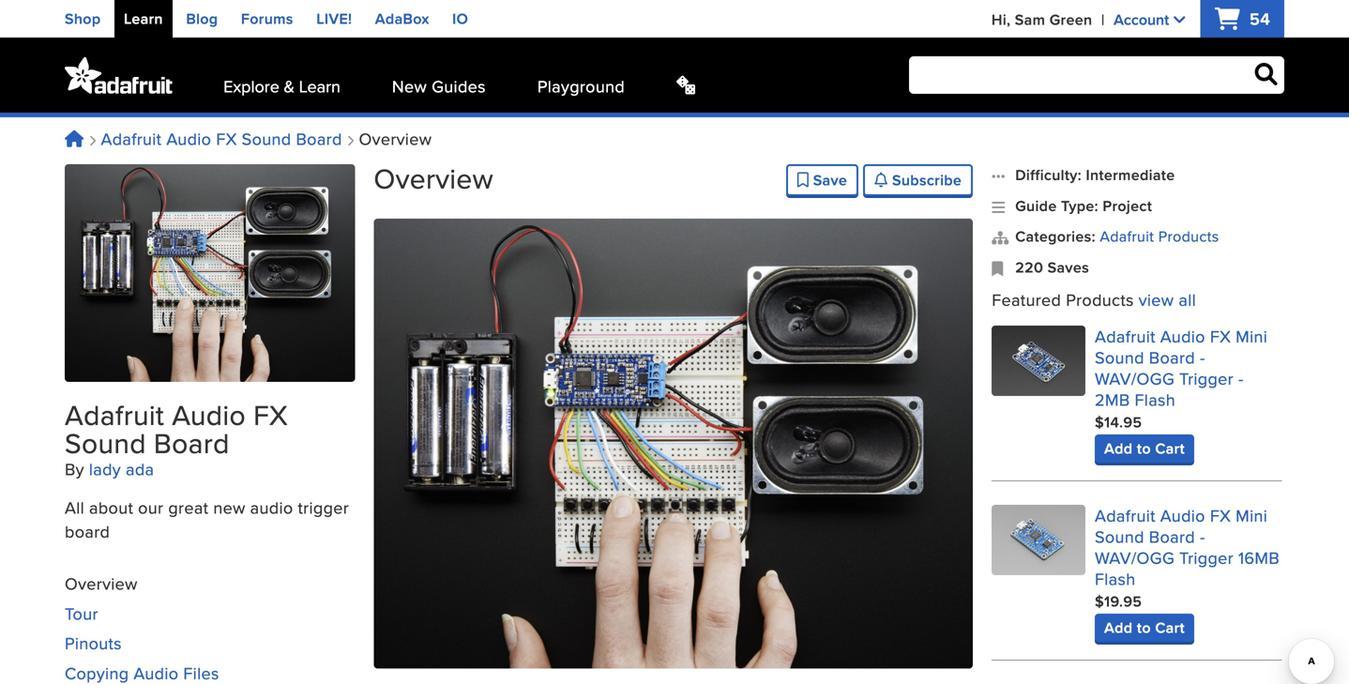 Task type: locate. For each thing, give the bounding box(es) containing it.
add to cart link for flash
[[1095, 435, 1195, 463]]

products down saves
[[1066, 288, 1135, 312]]

board left chevron right icon
[[296, 127, 342, 151]]

fx inside "adafruit audio fx mini sound board - wav/ogg trigger - 2mb flash $14.95 add to cart"
[[1211, 324, 1232, 348]]

adafruit inside adafruit audio fx sound board by lady ada
[[65, 395, 164, 435]]

board inside breadcrumbs element
[[296, 127, 342, 151]]

0 vertical spatial angled shot of blue rectangular audio fx sound board. image
[[992, 326, 1086, 396]]

audio inside adafruit audio fx sound board by lady ada
[[172, 395, 246, 435]]

guide categories element
[[992, 225, 1283, 248]]

2 cart from the top
[[1156, 617, 1185, 639]]

view all link
[[1139, 288, 1197, 312]]

board up 'great' at the bottom of page
[[154, 423, 230, 463]]

explore
[[224, 74, 280, 98]]

new guides link
[[392, 74, 486, 98]]

sound inside "adafruit audio fx mini sound board - wav/ogg trigger - 2mb flash $14.95 add to cart"
[[1095, 346, 1145, 369]]

adafruit audio fx mini sound board - wav/ogg trigger - 2mb flash link
[[1095, 324, 1268, 412]]

cart down adafruit audio fx mini sound board - wav/ogg trigger 16mb flash 'link'
[[1156, 617, 1185, 639]]

skill level element
[[992, 164, 1283, 186]]

0 vertical spatial trigger
[[1180, 367, 1234, 391]]

trigger for -
[[1180, 367, 1234, 391]]

categories:
[[1016, 225, 1096, 248]]

add inside adafruit audio fx mini sound board - wav/ogg trigger 16mb flash $19.95 add to cart
[[1105, 617, 1133, 639]]

0 vertical spatial overview
[[354, 127, 432, 151]]

add down $14.95
[[1105, 438, 1133, 460]]

learn inside popup button
[[299, 74, 341, 98]]

1 angled shot of blue rectangular audio fx sound board. image from the top
[[992, 326, 1086, 396]]

guide
[[1016, 195, 1057, 217]]

- for adafruit audio fx mini sound board - wav/ogg trigger 16mb flash
[[1201, 525, 1206, 549]]

chevron right image
[[89, 135, 96, 146]]

search image
[[1256, 63, 1278, 85]]

overview inside breadcrumbs element
[[354, 127, 432, 151]]

our
[[138, 495, 164, 519]]

wav/ogg inside "adafruit audio fx mini sound board - wav/ogg trigger - 2mb flash $14.95 add to cart"
[[1095, 367, 1175, 391]]

adafruit inside adafruit audio fx mini sound board - wav/ogg trigger 16mb flash $19.95 add to cart
[[1095, 504, 1156, 528]]

mini inside adafruit audio fx mini sound board - wav/ogg trigger 16mb flash $19.95 add to cart
[[1236, 504, 1268, 528]]

mini inside "adafruit audio fx mini sound board - wav/ogg trigger - 2mb flash $14.95 add to cart"
[[1236, 324, 1268, 348]]

trigger left 16mb on the right of page
[[1180, 546, 1234, 570]]

learn left blog
[[124, 8, 163, 30]]

page content region
[[374, 158, 974, 684]]

1 vertical spatial to
[[1138, 617, 1152, 639]]

overview up tour link
[[65, 572, 138, 596]]

mini for adafruit audio fx mini sound board - wav/ogg trigger - 2mb flash
[[1236, 324, 1268, 348]]

1 vertical spatial flash
[[1095, 567, 1136, 591]]

$14.95
[[1095, 411, 1143, 433]]

adabox
[[375, 8, 430, 30]]

-
[[1201, 346, 1206, 369], [1239, 367, 1244, 391], [1201, 525, 1206, 549]]

adafruit down 'project'
[[1100, 225, 1155, 247]]

trigger inside adafruit audio fx mini sound board - wav/ogg trigger 16mb flash $19.95 add to cart
[[1180, 546, 1234, 570]]

sam
[[1015, 8, 1046, 31]]

trigger
[[1180, 367, 1234, 391], [1180, 546, 1234, 570]]

0 vertical spatial add to cart link
[[1095, 435, 1195, 463]]

lady ada link
[[89, 457, 154, 481]]

2 vertical spatial overview
[[65, 572, 138, 596]]

1 vertical spatial overview
[[374, 158, 494, 199]]

adafruit audio fx sound board image
[[65, 164, 355, 382]]

forums link
[[241, 8, 294, 30]]

board left 16mb on the right of page
[[1150, 525, 1196, 549]]

- inside adafruit audio fx mini sound board - wav/ogg trigger 16mb flash $19.95 add to cart
[[1201, 525, 1206, 549]]

audio inside breadcrumbs element
[[166, 127, 212, 151]]

add down the $19.95
[[1105, 617, 1133, 639]]

overview inside guide pages element
[[65, 572, 138, 596]]

add to cart link
[[1095, 435, 1195, 463], [1095, 614, 1195, 642]]

io link
[[453, 8, 469, 30]]

16mb
[[1239, 546, 1280, 570]]

new guides
[[392, 74, 486, 98]]

fx inside adafruit audio fx sound board by lady ada
[[254, 395, 288, 435]]

adafruit
[[101, 127, 162, 151], [1100, 225, 1155, 247], [1095, 324, 1156, 348], [65, 395, 164, 435], [1095, 504, 1156, 528]]

1 horizontal spatial products
[[1159, 225, 1220, 247]]

add to cart link down $14.95
[[1095, 435, 1195, 463]]

2 wav/ogg from the top
[[1095, 546, 1175, 570]]

1 trigger from the top
[[1180, 367, 1234, 391]]

wav/ogg inside adafruit audio fx mini sound board - wav/ogg trigger 16mb flash $19.95 add to cart
[[1095, 546, 1175, 570]]

fx inside breadcrumbs element
[[216, 127, 237, 151]]

add to cart link down the $19.95
[[1095, 614, 1195, 642]]

to down the $19.95
[[1138, 617, 1152, 639]]

audio
[[166, 127, 212, 151], [1161, 324, 1206, 348], [172, 395, 246, 435], [1161, 504, 1206, 528]]

1 vertical spatial add
[[1105, 617, 1133, 639]]

audio inside "adafruit audio fx mini sound board - wav/ogg trigger - 2mb flash $14.95 add to cart"
[[1161, 324, 1206, 348]]

adafruit audio fx mini sound board - wav/ogg trigger 16mb flash link
[[1095, 504, 1280, 591]]

sound up '2mb'
[[1095, 346, 1145, 369]]

- for adafruit audio fx mini sound board - wav/ogg trigger - 2mb flash
[[1201, 346, 1206, 369]]

fx
[[216, 127, 237, 151], [1211, 324, 1232, 348], [254, 395, 288, 435], [1211, 504, 1232, 528]]

learn
[[124, 8, 163, 30], [299, 74, 341, 98]]

all
[[65, 495, 84, 519]]

0 vertical spatial learn
[[124, 8, 163, 30]]

board down "view all" link
[[1150, 346, 1196, 369]]

0 vertical spatial add
[[1105, 438, 1133, 460]]

1 vertical spatial wav/ogg
[[1095, 546, 1175, 570]]

hi, sam green | account
[[992, 8, 1170, 31]]

to
[[1138, 438, 1152, 460], [1138, 617, 1152, 639]]

0 vertical spatial wav/ogg
[[1095, 367, 1175, 391]]

wav/ogg
[[1095, 367, 1175, 391], [1095, 546, 1175, 570]]

adafruit up lady ada 'link'
[[65, 395, 164, 435]]

adafruit up the $19.95
[[1095, 504, 1156, 528]]

new
[[392, 74, 427, 98]]

add to cart link for $19.95
[[1095, 614, 1195, 642]]

2 add to cart link from the top
[[1095, 614, 1195, 642]]

add
[[1105, 438, 1133, 460], [1105, 617, 1133, 639]]

guides
[[432, 74, 486, 98]]

2 add from the top
[[1105, 617, 1133, 639]]

products down the guide type element
[[1159, 225, 1220, 247]]

saves
[[1048, 256, 1090, 278]]

None search field
[[714, 56, 1285, 94], [910, 56, 1285, 94], [714, 56, 1285, 94], [910, 56, 1285, 94]]

audio
[[250, 495, 293, 519]]

sound
[[242, 127, 291, 151], [1095, 346, 1145, 369], [65, 423, 146, 463], [1095, 525, 1145, 549]]

2 trigger from the top
[[1180, 546, 1234, 570]]

to down $14.95
[[1138, 438, 1152, 460]]

adafruit down view
[[1095, 324, 1156, 348]]

angled shot of blue rectangular audio fx sound board. image for 2mb
[[992, 326, 1086, 396]]

products inside region
[[1066, 288, 1135, 312]]

audio for adafruit audio fx sound board by lady ada
[[172, 395, 246, 435]]

breadcrumbs element
[[65, 127, 432, 151]]

1 vertical spatial mini
[[1236, 504, 1268, 528]]

2 to from the top
[[1138, 617, 1152, 639]]

0 horizontal spatial products
[[1066, 288, 1135, 312]]

difficulty: intermediate
[[1016, 164, 1176, 186]]

project
[[1103, 195, 1153, 217]]

0 vertical spatial mini
[[1236, 324, 1268, 348]]

explore & learn
[[224, 74, 341, 98]]

overview tour pinouts
[[65, 572, 138, 655]]

adafruit inside "adafruit audio fx mini sound board - wav/ogg trigger - 2mb flash $14.95 add to cart"
[[1095, 324, 1156, 348]]

1 wav/ogg from the top
[[1095, 367, 1175, 391]]

1 horizontal spatial learn
[[299, 74, 341, 98]]

1 add from the top
[[1105, 438, 1133, 460]]

fx inside adafruit audio fx mini sound board - wav/ogg trigger 16mb flash $19.95 add to cart
[[1211, 504, 1232, 528]]

trigger inside "adafruit audio fx mini sound board - wav/ogg trigger - 2mb flash $14.95 add to cart"
[[1180, 367, 1234, 391]]

account
[[1114, 8, 1170, 31]]

2 mini from the top
[[1236, 504, 1268, 528]]

cart
[[1156, 438, 1185, 460], [1156, 617, 1185, 639]]

adafruit right chevron right image
[[101, 127, 162, 151]]

guide type image
[[992, 195, 1006, 217]]

overview
[[354, 127, 432, 151], [374, 158, 494, 199], [65, 572, 138, 596]]

sound up the $19.95
[[1095, 525, 1145, 549]]

1 vertical spatial cart
[[1156, 617, 1185, 639]]

pinouts link
[[65, 631, 122, 655]]

guide favorites count element
[[992, 256, 1283, 278]]

mini
[[1236, 324, 1268, 348], [1236, 504, 1268, 528]]

wav/ogg up $14.95
[[1095, 367, 1175, 391]]

0 vertical spatial flash
[[1135, 388, 1176, 412]]

0 vertical spatial cart
[[1156, 438, 1185, 460]]

chevron right image
[[347, 135, 354, 146]]

ada
[[126, 457, 154, 481]]

adafruit_products_2210 00.jpg image
[[374, 219, 974, 669]]

adafruit inside breadcrumbs element
[[101, 127, 162, 151]]

board inside adafruit audio fx mini sound board - wav/ogg trigger 16mb flash $19.95 add to cart
[[1150, 525, 1196, 549]]

sound up the about
[[65, 423, 146, 463]]

view
[[1139, 288, 1175, 312]]

flash inside adafruit audio fx mini sound board - wav/ogg trigger 16mb flash $19.95 add to cart
[[1095, 567, 1136, 591]]

explore & learn button
[[224, 74, 341, 98]]

1 vertical spatial products
[[1066, 288, 1135, 312]]

2 angled shot of blue rectangular audio fx sound board. image from the top
[[992, 505, 1086, 575]]

board
[[296, 127, 342, 151], [1150, 346, 1196, 369], [154, 423, 230, 463], [1150, 525, 1196, 549]]

0 vertical spatial to
[[1138, 438, 1152, 460]]

overview link
[[65, 572, 138, 596]]

1 vertical spatial trigger
[[1180, 546, 1234, 570]]

0 horizontal spatial learn
[[124, 8, 163, 30]]

1 to from the top
[[1138, 438, 1152, 460]]

adafruit logo image
[[65, 56, 172, 94]]

audio for adafruit audio fx sound board
[[166, 127, 212, 151]]

flash
[[1135, 388, 1176, 412], [1095, 567, 1136, 591]]

1 add to cart link from the top
[[1095, 435, 1195, 463]]

playground link
[[538, 74, 625, 98]]

0 vertical spatial products
[[1159, 225, 1220, 247]]

add inside "adafruit audio fx mini sound board - wav/ogg trigger - 2mb flash $14.95 add to cart"
[[1105, 438, 1133, 460]]

to inside adafruit audio fx mini sound board - wav/ogg trigger 16mb flash $19.95 add to cart
[[1138, 617, 1152, 639]]

new
[[213, 495, 246, 519]]

trigger down all at the top
[[1180, 367, 1234, 391]]

audio inside adafruit audio fx mini sound board - wav/ogg trigger 16mb flash $19.95 add to cart
[[1161, 504, 1206, 528]]

angled shot of blue rectangular audio fx sound board. image
[[992, 326, 1086, 396], [992, 505, 1086, 575]]

products
[[1159, 225, 1220, 247], [1066, 288, 1135, 312]]

overview down new
[[354, 127, 432, 151]]

sound down the explore & learn popup button
[[242, 127, 291, 151]]

hi,
[[992, 8, 1011, 31]]

view a random guide image
[[677, 75, 696, 94]]

great
[[168, 495, 209, 519]]

learn link
[[124, 8, 163, 30]]

overview for adafruit audio fx sound board
[[354, 127, 432, 151]]

bell o image
[[875, 172, 888, 187]]

cart inside adafruit audio fx mini sound board - wav/ogg trigger 16mb flash $19.95 add to cart
[[1156, 617, 1185, 639]]

1 vertical spatial add to cart link
[[1095, 614, 1195, 642]]

1 vertical spatial angled shot of blue rectangular audio fx sound board. image
[[992, 505, 1086, 575]]

overview down new guides link on the top left of page
[[374, 158, 494, 199]]

cart down adafruit audio fx mini sound board - wav/ogg trigger - 2mb flash link
[[1156, 438, 1185, 460]]

1 cart from the top
[[1156, 438, 1185, 460]]

learn right '&'
[[299, 74, 341, 98]]

wav/ogg up the $19.95
[[1095, 546, 1175, 570]]

1 vertical spatial learn
[[299, 74, 341, 98]]

1 mini from the top
[[1236, 324, 1268, 348]]



Task type: vqa. For each thing, say whether or not it's contained in the screenshot.
3 x AAA Battery Holder with On/Off Switch and 2-Pin JST $1.95 Add to Cart at the top of page
no



Task type: describe. For each thing, give the bounding box(es) containing it.
live!
[[317, 8, 352, 30]]

fx for adafruit audio fx sound board
[[216, 127, 237, 151]]

audio for adafruit audio fx mini sound board - wav/ogg trigger 16mb flash $19.95 add to cart
[[1161, 504, 1206, 528]]

save link
[[786, 164, 859, 196]]

adafruit for adafruit audio fx mini sound board - wav/ogg trigger 16mb flash $19.95 add to cart
[[1095, 504, 1156, 528]]

guide information element
[[65, 164, 355, 544]]

$19.95
[[1095, 591, 1143, 613]]

categories: adafruit products
[[1016, 225, 1220, 248]]

board
[[65, 520, 110, 543]]

adafruit audio fx sound board by lady ada
[[65, 395, 288, 481]]

overview inside page content region
[[374, 158, 494, 199]]

guide tagline element
[[65, 495, 355, 544]]

adafruit for adafruit audio fx sound board
[[101, 127, 162, 151]]

tour link
[[65, 602, 98, 625]]

categories image
[[992, 226, 1006, 247]]

guide type element
[[992, 195, 1283, 217]]

trigger
[[298, 495, 349, 519]]

account button
[[1114, 8, 1186, 31]]

shop link
[[65, 8, 101, 30]]

angled shot of blue rectangular audio fx sound board. image for flash
[[992, 505, 1086, 575]]

fx for adafruit audio fx mini sound board - wav/ogg trigger 16mb flash $19.95 add to cart
[[1211, 504, 1232, 528]]

adafruit audio fx mini sound board - wav/ogg trigger 16mb flash $19.95 add to cart
[[1095, 504, 1280, 639]]

audio for adafruit audio fx mini sound board - wav/ogg trigger - 2mb flash $14.95 add to cart
[[1161, 324, 1206, 348]]

fx for adafruit audio fx sound board by lady ada
[[254, 395, 288, 435]]

blog
[[186, 8, 218, 30]]

about
[[89, 495, 133, 519]]

featured
[[992, 288, 1062, 312]]

sound inside breadcrumbs element
[[242, 127, 291, 151]]

subscribe link
[[864, 164, 974, 196]]

54
[[1246, 7, 1271, 31]]

overview for pinouts
[[65, 572, 138, 596]]

adafruit audio fx sound board link
[[101, 127, 342, 151]]

54 link
[[1215, 7, 1271, 31]]

board inside "adafruit audio fx mini sound board - wav/ogg trigger - 2mb flash $14.95 add to cart"
[[1150, 346, 1196, 369]]

playground
[[538, 74, 625, 98]]

trigger for 16mb
[[1180, 546, 1234, 570]]

green
[[1050, 8, 1093, 31]]

subscribe
[[888, 169, 962, 191]]

|
[[1102, 8, 1105, 31]]

adafruit for adafruit audio fx mini sound board - wav/ogg trigger - 2mb flash $14.95 add to cart
[[1095, 324, 1156, 348]]

type:
[[1062, 195, 1099, 217]]

guide metadata element
[[992, 164, 1283, 278]]

lady
[[89, 457, 121, 481]]

cart inside "adafruit audio fx mini sound board - wav/ogg trigger - 2mb flash $14.95 add to cart"
[[1156, 438, 1185, 460]]

by
[[65, 457, 84, 481]]

adafruit inside categories: adafruit products
[[1100, 225, 1155, 247]]

blog link
[[186, 8, 218, 30]]

favorites count image
[[992, 257, 1006, 278]]

to inside "adafruit audio fx mini sound board - wav/ogg trigger - 2mb flash $14.95 add to cart"
[[1138, 438, 1152, 460]]

tour
[[65, 602, 98, 625]]

bookmark o image
[[798, 172, 809, 187]]

pinouts
[[65, 631, 122, 655]]

flash inside "adafruit audio fx mini sound board - wav/ogg trigger - 2mb flash $14.95 add to cart"
[[1135, 388, 1176, 412]]

mini for adafruit audio fx mini sound board - wav/ogg trigger 16mb flash
[[1236, 504, 1268, 528]]

fx for adafruit audio fx mini sound board - wav/ogg trigger - 2mb flash $14.95 add to cart
[[1211, 324, 1232, 348]]

save
[[809, 169, 848, 191]]

intermediate
[[1086, 164, 1176, 186]]

wav/ogg for flash
[[1095, 546, 1175, 570]]

skill level image
[[992, 164, 1006, 186]]

2mb
[[1095, 388, 1131, 412]]

&
[[284, 74, 295, 98]]

sound inside adafruit audio fx mini sound board - wav/ogg trigger 16mb flash $19.95 add to cart
[[1095, 525, 1145, 549]]

learn home image
[[65, 130, 84, 147]]

adafruit audio fx sound board
[[101, 127, 342, 151]]

adafruit products link
[[1100, 225, 1220, 247]]

board inside adafruit audio fx sound board by lady ada
[[154, 423, 230, 463]]

featured products view all
[[992, 288, 1197, 312]]

difficulty:
[[1016, 164, 1082, 186]]

adabox link
[[375, 8, 430, 30]]

guide type: project
[[1016, 195, 1153, 217]]

forums
[[241, 8, 294, 30]]

adafruit for adafruit audio fx sound board by lady ada
[[65, 395, 164, 435]]

products inside categories: adafruit products
[[1159, 225, 1220, 247]]

all
[[1179, 288, 1197, 312]]

adafruit audio fx mini sound board - wav/ogg trigger - 2mb flash $14.95 add to cart
[[1095, 324, 1268, 460]]

220
[[1016, 256, 1044, 278]]

featured products for guide region
[[992, 288, 1283, 684]]

220 saves
[[1016, 256, 1090, 278]]

sound inside adafruit audio fx sound board by lady ada
[[65, 423, 146, 463]]

io
[[453, 8, 469, 30]]

shop
[[65, 8, 101, 30]]

wav/ogg for 2mb
[[1095, 367, 1175, 391]]

live! link
[[317, 8, 352, 30]]

guide pages element
[[65, 562, 355, 684]]

all about our great new audio trigger board
[[65, 495, 349, 543]]



